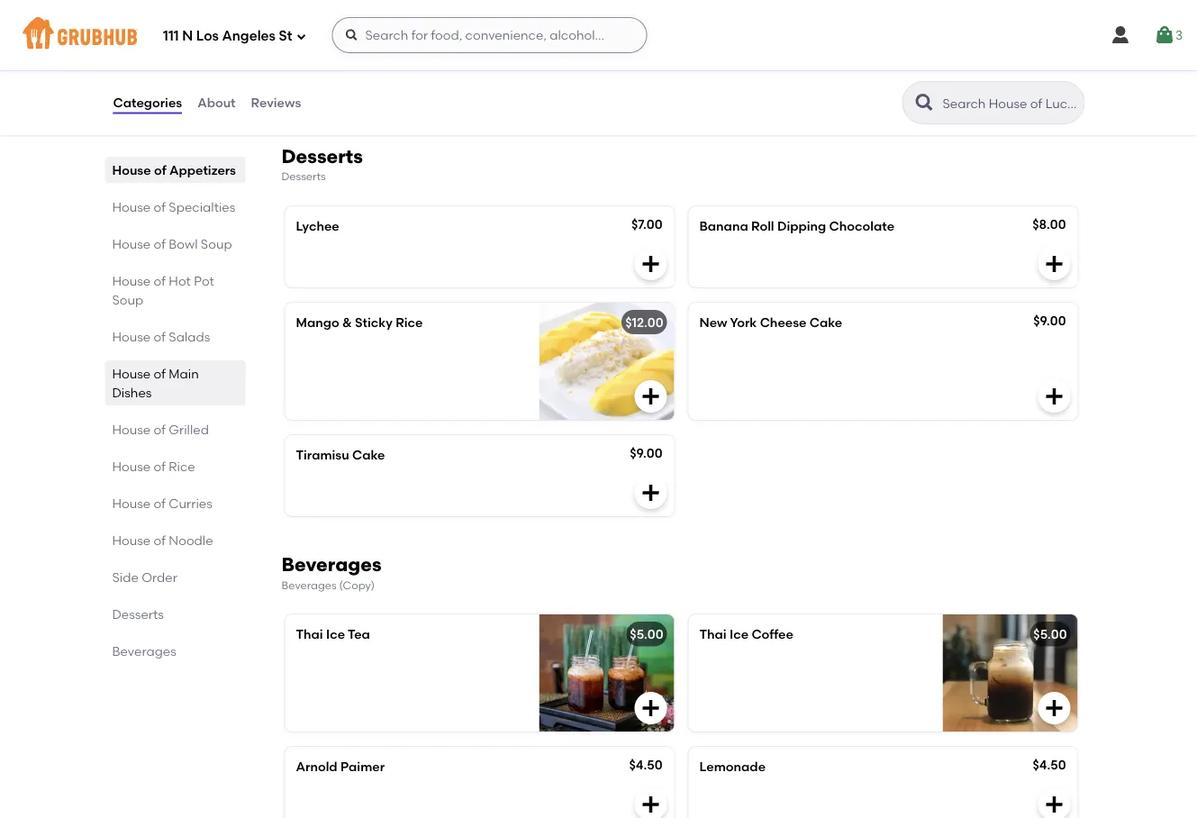 Task type: vqa. For each thing, say whether or not it's contained in the screenshot.
a to the bottom
no



Task type: locate. For each thing, give the bounding box(es) containing it.
house down house of rice
[[112, 496, 151, 511]]

0 horizontal spatial cake
[[352, 447, 385, 463]]

of left the main
[[154, 366, 166, 381]]

0 vertical spatial soup
[[201, 236, 232, 251]]

thai left 'tea'
[[296, 627, 323, 642]]

1 of from the top
[[154, 162, 166, 178]]

of up house of bowl soup on the left top of page
[[154, 199, 166, 215]]

svg image
[[1110, 24, 1132, 46], [345, 28, 359, 42], [640, 253, 662, 275], [1044, 253, 1066, 275], [1044, 386, 1066, 407], [640, 698, 662, 720], [640, 794, 662, 816], [1044, 794, 1066, 816]]

5 of from the top
[[154, 329, 166, 344]]

los
[[196, 28, 219, 44]]

soup up house of salads
[[112, 292, 144, 307]]

$9.00
[[1034, 313, 1067, 328], [630, 446, 663, 461]]

2 $5.00 from the left
[[1034, 627, 1068, 642]]

0 vertical spatial rice
[[346, 38, 373, 53]]

0 horizontal spatial $4.50
[[630, 758, 663, 773]]

house up house of specialties
[[112, 162, 151, 178]]

cake
[[810, 315, 843, 330], [352, 447, 385, 463]]

svg image for banana roll dipping chocolate
[[1044, 253, 1066, 275]]

house up side
[[112, 533, 151, 548]]

1 horizontal spatial $9.00
[[1034, 313, 1067, 328]]

rice
[[346, 38, 373, 53], [396, 315, 423, 330], [169, 459, 195, 474]]

0 horizontal spatial soup
[[112, 292, 144, 307]]

beverages inside beverages beverages (copy)
[[282, 579, 337, 592]]

ice left coffee
[[730, 627, 749, 642]]

of down house of grilled
[[154, 459, 166, 474]]

house for house of noodle
[[112, 533, 151, 548]]

lychee
[[296, 218, 340, 234]]

10 of from the top
[[154, 533, 166, 548]]

thai ice coffee
[[700, 627, 794, 642]]

8 house from the top
[[112, 459, 151, 474]]

of left salads
[[154, 329, 166, 344]]

appetizers
[[169, 162, 236, 178]]

2 house from the top
[[112, 199, 151, 215]]

chocolate
[[830, 218, 895, 234]]

0 horizontal spatial ice
[[326, 627, 345, 642]]

8 of from the top
[[154, 459, 166, 474]]

beverages
[[282, 553, 382, 576], [282, 579, 337, 592], [112, 644, 177, 659]]

6 of from the top
[[154, 366, 166, 381]]

1 $5.00 from the left
[[630, 627, 664, 642]]

$5.00
[[630, 627, 664, 642], [1034, 627, 1068, 642]]

beverages up (copy) at the left bottom of the page
[[282, 553, 382, 576]]

2 ice from the left
[[730, 627, 749, 642]]

banana
[[700, 218, 749, 234]]

main
[[169, 366, 199, 381]]

beverages left (copy) at the left bottom of the page
[[282, 579, 337, 592]]

reviews
[[251, 95, 301, 110]]

2 thai from the left
[[700, 627, 727, 642]]

0 horizontal spatial thai
[[296, 627, 323, 642]]

house up house of bowl soup on the left top of page
[[112, 199, 151, 215]]

111 n los angeles st
[[163, 28, 292, 44]]

house of specialties
[[112, 199, 236, 215]]

10 house from the top
[[112, 533, 151, 548]]

house of appetizers tab
[[112, 160, 238, 179]]

of up house of specialties
[[154, 162, 166, 178]]

of for grilled
[[154, 422, 166, 437]]

1 horizontal spatial $4.50
[[1033, 758, 1067, 773]]

main navigation navigation
[[0, 0, 1198, 70]]

(copy)
[[339, 579, 375, 592]]

beverages down desserts tab
[[112, 644, 177, 659]]

of left curries
[[154, 496, 166, 511]]

2 vertical spatial beverages
[[112, 644, 177, 659]]

thai for thai ice tea
[[296, 627, 323, 642]]

4 of from the top
[[154, 273, 166, 288]]

&
[[343, 315, 352, 330]]

house of grilled
[[112, 422, 209, 437]]

of for hot
[[154, 273, 166, 288]]

0 vertical spatial desserts
[[282, 145, 363, 168]]

9 house from the top
[[112, 496, 151, 511]]

6 house from the top
[[112, 366, 151, 381]]

house of rice
[[112, 459, 195, 474]]

rice down house of grilled tab
[[169, 459, 195, 474]]

of left bowl
[[154, 236, 166, 251]]

svg image
[[1155, 24, 1176, 46], [296, 31, 307, 42], [640, 72, 662, 94], [1044, 72, 1066, 94], [640, 386, 662, 407], [640, 482, 662, 504], [1044, 698, 1066, 720]]

house for house of appetizers
[[112, 162, 151, 178]]

house left bowl
[[112, 236, 151, 251]]

house down house of grilled
[[112, 459, 151, 474]]

arnold
[[296, 760, 338, 775]]

house up 'dishes'
[[112, 366, 151, 381]]

4 house from the top
[[112, 273, 151, 288]]

cheese
[[760, 315, 807, 330]]

desserts inside tab
[[112, 607, 164, 622]]

house of curries
[[112, 496, 213, 511]]

house for house of salads
[[112, 329, 151, 344]]

1 horizontal spatial $5.00
[[1034, 627, 1068, 642]]

1 vertical spatial rice
[[396, 315, 423, 330]]

house of main dishes
[[112, 366, 199, 400]]

of inside house of hot pot soup
[[154, 273, 166, 288]]

curries
[[169, 496, 213, 511]]

1 horizontal spatial thai
[[700, 627, 727, 642]]

house up house of main dishes
[[112, 329, 151, 344]]

house down 'dishes'
[[112, 422, 151, 437]]

9 of from the top
[[154, 496, 166, 511]]

tea
[[348, 627, 370, 642]]

st
[[279, 28, 292, 44]]

thai left coffee
[[700, 627, 727, 642]]

$4.50 for lemonade
[[1033, 758, 1067, 773]]

house of specialties tab
[[112, 197, 238, 216]]

pot
[[194, 273, 214, 288]]

desserts
[[282, 145, 363, 168], [282, 170, 326, 183], [112, 607, 164, 622]]

1 thai from the left
[[296, 627, 323, 642]]

new
[[700, 315, 728, 330]]

rice right sticky
[[396, 315, 423, 330]]

2 vertical spatial desserts
[[112, 607, 164, 622]]

3
[[1176, 27, 1184, 43]]

ice
[[326, 627, 345, 642], [730, 627, 749, 642]]

house of noodle
[[112, 533, 213, 548]]

side order
[[112, 570, 177, 585]]

0 vertical spatial beverages
[[282, 553, 382, 576]]

house inside tab
[[112, 162, 151, 178]]

1 vertical spatial cake
[[352, 447, 385, 463]]

1 horizontal spatial rice
[[346, 38, 373, 53]]

thai ice tea
[[296, 627, 370, 642]]

of
[[154, 162, 166, 178], [154, 199, 166, 215], [154, 236, 166, 251], [154, 273, 166, 288], [154, 329, 166, 344], [154, 366, 166, 381], [154, 422, 166, 437], [154, 459, 166, 474], [154, 496, 166, 511], [154, 533, 166, 548]]

of left the hot
[[154, 273, 166, 288]]

of left noodle
[[154, 533, 166, 548]]

1 house from the top
[[112, 162, 151, 178]]

rice right 'curried'
[[346, 38, 373, 53]]

1 horizontal spatial cake
[[810, 315, 843, 330]]

soup right bowl
[[201, 236, 232, 251]]

house of main dishes tab
[[112, 364, 238, 402]]

house for house of rice
[[112, 459, 151, 474]]

7 of from the top
[[154, 422, 166, 437]]

beverages for beverages
[[112, 644, 177, 659]]

categories
[[113, 95, 182, 110]]

thai ice tea image
[[539, 615, 675, 732]]

3 of from the top
[[154, 236, 166, 251]]

1 horizontal spatial soup
[[201, 236, 232, 251]]

house for house of bowl soup
[[112, 236, 151, 251]]

of inside tab
[[154, 533, 166, 548]]

1 $7.00 from the top
[[632, 36, 663, 51]]

7 house from the top
[[112, 422, 151, 437]]

1 vertical spatial $9.00
[[630, 446, 663, 461]]

house
[[112, 162, 151, 178], [112, 199, 151, 215], [112, 236, 151, 251], [112, 273, 151, 288], [112, 329, 151, 344], [112, 366, 151, 381], [112, 422, 151, 437], [112, 459, 151, 474], [112, 496, 151, 511], [112, 533, 151, 548]]

of inside house of main dishes
[[154, 366, 166, 381]]

categories button
[[112, 70, 183, 135]]

house for house of main dishes
[[112, 366, 151, 381]]

house of hot pot soup tab
[[112, 271, 238, 309]]

0 vertical spatial $7.00
[[632, 36, 663, 51]]

house of bowl soup
[[112, 236, 232, 251]]

1 ice from the left
[[326, 627, 345, 642]]

0 horizontal spatial $5.00
[[630, 627, 664, 642]]

thai
[[296, 627, 323, 642], [700, 627, 727, 642]]

1 vertical spatial soup
[[112, 292, 144, 307]]

coffee
[[752, 627, 794, 642]]

3 house from the top
[[112, 236, 151, 251]]

1 vertical spatial desserts
[[282, 170, 326, 183]]

0 horizontal spatial rice
[[169, 459, 195, 474]]

house of salads tab
[[112, 327, 238, 346]]

house inside tab
[[112, 533, 151, 548]]

of for rice
[[154, 459, 166, 474]]

$7.00
[[632, 36, 663, 51], [632, 217, 663, 232]]

0 vertical spatial cake
[[810, 315, 843, 330]]

grilled
[[169, 422, 209, 437]]

noodle
[[169, 533, 213, 548]]

5 house from the top
[[112, 329, 151, 344]]

ice for tea
[[326, 627, 345, 642]]

house left the hot
[[112, 273, 151, 288]]

0 horizontal spatial $9.00
[[630, 446, 663, 461]]

of for appetizers
[[154, 162, 166, 178]]

0 vertical spatial $9.00
[[1034, 313, 1067, 328]]

1 horizontal spatial ice
[[730, 627, 749, 642]]

curried
[[296, 38, 343, 53]]

Search House of Luck Thai BBQ search field
[[942, 95, 1079, 112]]

cake right tiramisu
[[352, 447, 385, 463]]

angeles
[[222, 28, 276, 44]]

beverages inside tab
[[112, 644, 177, 659]]

2 $4.50 from the left
[[1033, 758, 1067, 773]]

house of bowl soup tab
[[112, 234, 238, 253]]

house of appetizers
[[112, 162, 236, 178]]

of inside tab
[[154, 162, 166, 178]]

desserts inside desserts desserts
[[282, 170, 326, 183]]

ice left 'tea'
[[326, 627, 345, 642]]

svg image for thai ice tea
[[640, 698, 662, 720]]

desserts for desserts desserts
[[282, 145, 363, 168]]

search icon image
[[914, 92, 936, 114]]

cake right the cheese
[[810, 315, 843, 330]]

2 horizontal spatial rice
[[396, 315, 423, 330]]

111
[[163, 28, 179, 44]]

svg image for lemonade
[[1044, 794, 1066, 816]]

of left grilled
[[154, 422, 166, 437]]

svg image for lychee
[[640, 253, 662, 275]]

1 vertical spatial $7.00
[[632, 217, 663, 232]]

2 of from the top
[[154, 199, 166, 215]]

house inside house of hot pot soup
[[112, 273, 151, 288]]

2 vertical spatial rice
[[169, 459, 195, 474]]

soup
[[201, 236, 232, 251], [112, 292, 144, 307]]

$4.50
[[630, 758, 663, 773], [1033, 758, 1067, 773]]

n
[[182, 28, 193, 44]]

1 $4.50 from the left
[[630, 758, 663, 773]]

mango & sticky rice
[[296, 315, 423, 330]]

house inside house of main dishes
[[112, 366, 151, 381]]

about
[[198, 95, 236, 110]]

1 vertical spatial beverages
[[282, 579, 337, 592]]



Task type: describe. For each thing, give the bounding box(es) containing it.
salads
[[169, 329, 210, 344]]

desserts tab
[[112, 605, 238, 624]]

of for bowl
[[154, 236, 166, 251]]

beverages beverages (copy)
[[282, 553, 382, 592]]

dipping
[[778, 218, 827, 234]]

house of noodle tab
[[112, 531, 238, 550]]

order
[[142, 570, 177, 585]]

3 button
[[1155, 19, 1184, 51]]

thai ice coffee image
[[943, 615, 1079, 732]]

of for curries
[[154, 496, 166, 511]]

tiramisu cake
[[296, 447, 385, 463]]

new york cheese cake
[[700, 315, 843, 330]]

rice inside tab
[[169, 459, 195, 474]]

house for house of grilled
[[112, 422, 151, 437]]

soup inside house of hot pot soup
[[112, 292, 144, 307]]

lemonade
[[700, 760, 766, 775]]

house for house of curries
[[112, 496, 151, 511]]

reviews button
[[250, 70, 302, 135]]

beverages for beverages beverages (copy)
[[282, 553, 382, 576]]

of for main
[[154, 366, 166, 381]]

$9.00 for new york cheese cake
[[1034, 313, 1067, 328]]

house of rice tab
[[112, 457, 238, 476]]

house for house of hot pot soup
[[112, 273, 151, 288]]

dishes
[[112, 385, 152, 400]]

2 $7.00 from the top
[[632, 217, 663, 232]]

sticky
[[355, 315, 393, 330]]

house of grilled tab
[[112, 420, 238, 439]]

desserts desserts
[[282, 145, 363, 183]]

tiramisu
[[296, 447, 349, 463]]

specialties
[[169, 199, 236, 215]]

$9.00 for tiramisu cake
[[630, 446, 663, 461]]

side order tab
[[112, 568, 238, 587]]

roll
[[752, 218, 775, 234]]

house of hot pot soup
[[112, 273, 214, 307]]

house of curries tab
[[112, 494, 238, 513]]

york
[[731, 315, 757, 330]]

$5.00 for coffee
[[1034, 627, 1068, 642]]

$4.50 for arnold paimer
[[630, 758, 663, 773]]

desserts for desserts
[[112, 607, 164, 622]]

hot
[[169, 273, 191, 288]]

banana roll dipping chocolate
[[700, 218, 895, 234]]

Search for food, convenience, alcohol... search field
[[332, 17, 648, 53]]

mango & sticky rice image
[[539, 303, 675, 420]]

$8.00
[[1033, 217, 1067, 232]]

of for specialties
[[154, 199, 166, 215]]

of for noodle
[[154, 533, 166, 548]]

arnold paimer
[[296, 760, 385, 775]]

svg image for arnold paimer
[[640, 794, 662, 816]]

side
[[112, 570, 139, 585]]

of for salads
[[154, 329, 166, 344]]

mango
[[296, 315, 339, 330]]

thai for thai ice coffee
[[700, 627, 727, 642]]

soup inside house of bowl soup tab
[[201, 236, 232, 251]]

bowl
[[169, 236, 198, 251]]

ice for coffee
[[730, 627, 749, 642]]

curried rice
[[296, 38, 373, 53]]

paimer
[[341, 760, 385, 775]]

svg image for new york cheese cake
[[1044, 386, 1066, 407]]

beverages tab
[[112, 642, 238, 661]]

about button
[[197, 70, 237, 135]]

house of salads
[[112, 329, 210, 344]]

$12.00
[[626, 315, 664, 330]]

house for house of specialties
[[112, 199, 151, 215]]

svg image inside 3 "button"
[[1155, 24, 1176, 46]]

$5.00 for tea
[[630, 627, 664, 642]]



